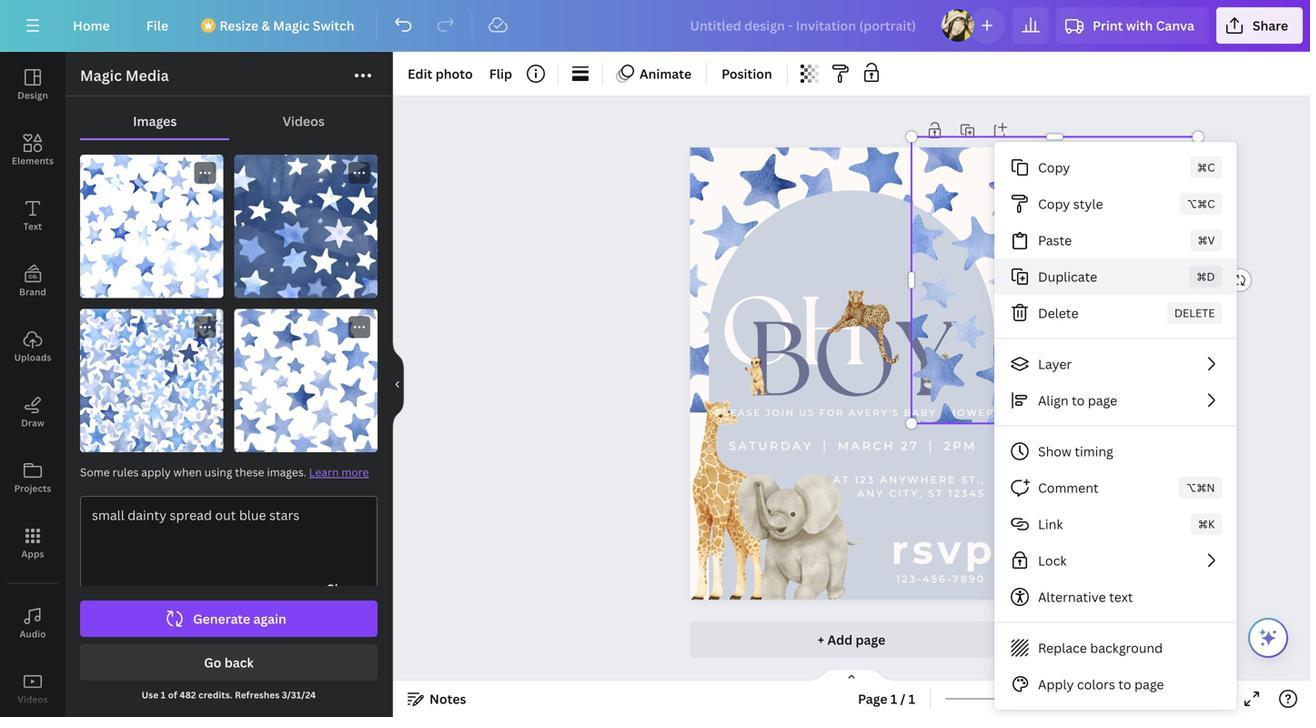 Task type: describe. For each thing, give the bounding box(es) containing it.
1 for /
[[891, 690, 897, 707]]

refreshes
[[235, 689, 280, 701]]

123-
[[896, 573, 923, 585]]

us
[[799, 407, 815, 418]]

⌘d
[[1197, 269, 1215, 284]]

home link
[[58, 7, 124, 44]]

paste
[[1038, 232, 1072, 249]]

more
[[342, 465, 369, 480]]

to inside popup button
[[1072, 392, 1085, 409]]

go back button
[[80, 644, 378, 681]]

replace
[[1038, 639, 1087, 657]]

saturday
[[729, 439, 813, 453]]

0 vertical spatial videos button
[[230, 104, 378, 138]]

use
[[142, 689, 159, 701]]

alternative text button
[[995, 579, 1237, 615]]

copy for copy style
[[1038, 195, 1070, 212]]

these
[[235, 465, 264, 480]]

2 vertical spatial page
[[1135, 676, 1164, 693]]

oh
[[720, 278, 868, 387]]

alternative text
[[1038, 588, 1133, 606]]

1 for of
[[161, 689, 166, 701]]

saturday │ march 27 │ 2pm
[[729, 439, 977, 453]]

align to page button
[[995, 382, 1237, 419]]

go
[[204, 654, 221, 671]]

rsvp
[[891, 525, 996, 574]]

Design title text field
[[676, 7, 933, 44]]

3/31/24
[[282, 689, 316, 701]]

when
[[173, 465, 202, 480]]

learn
[[309, 465, 339, 480]]

layer
[[1038, 355, 1072, 373]]

show
[[1038, 443, 1072, 460]]

page for align to page
[[1088, 392, 1118, 409]]

link
[[1038, 515, 1063, 533]]

page
[[858, 690, 888, 707]]

apply
[[141, 465, 171, 480]]

align to page
[[1038, 392, 1118, 409]]

0 horizontal spatial magic
[[80, 66, 122, 85]]

audio button
[[0, 591, 66, 656]]

2 horizontal spatial 1
[[909, 690, 915, 707]]

design
[[17, 89, 48, 101]]

go back
[[204, 654, 254, 671]]

magic media
[[80, 66, 169, 85]]

join
[[766, 407, 795, 418]]

canva assistant image
[[1258, 627, 1279, 649]]

layer button
[[995, 346, 1237, 382]]

home
[[73, 17, 110, 34]]

uploads button
[[0, 314, 66, 379]]

show timing button
[[995, 433, 1237, 470]]

images
[[133, 112, 177, 130]]

city,
[[889, 487, 924, 499]]

flip
[[489, 65, 512, 82]]

projects
[[14, 482, 51, 495]]

2 │ from the left
[[924, 439, 938, 453]]

1 │ from the left
[[819, 439, 832, 453]]

flip button
[[482, 59, 520, 88]]

videos inside side panel tab list
[[18, 693, 48, 706]]

apps button
[[0, 510, 66, 576]]

456-
[[923, 573, 953, 585]]

main menu bar
[[0, 0, 1310, 52]]

at 123 anywhere st., any city, st 12345
[[833, 474, 985, 499]]

st.,
[[961, 474, 985, 486]]

show timing
[[1038, 443, 1114, 460]]

images button
[[80, 104, 230, 138]]

shower
[[941, 407, 995, 418]]

draw button
[[0, 379, 66, 445]]

st
[[928, 487, 944, 499]]

copy style
[[1038, 195, 1103, 212]]

482
[[180, 689, 196, 701]]

apps
[[21, 548, 44, 560]]

march
[[838, 439, 895, 453]]

text button
[[0, 183, 66, 248]]

background
[[1090, 639, 1163, 657]]

clear
[[326, 580, 359, 597]]

some
[[80, 465, 110, 480]]

please join us for avery's baby shower
[[715, 407, 995, 418]]

text
[[23, 220, 42, 232]]

show pages image
[[808, 668, 895, 682]]



Task type: locate. For each thing, give the bounding box(es) containing it.
Enter 5+ words to describe... text field
[[81, 497, 377, 574]]

1 copy from the top
[[1038, 159, 1070, 176]]

timing
[[1075, 443, 1114, 460]]

anywhere
[[880, 474, 957, 486]]

+ add page
[[818, 631, 886, 648]]

elements button
[[0, 117, 66, 183]]

lock
[[1038, 552, 1067, 569]]

to inside button
[[1119, 676, 1132, 693]]

colors
[[1077, 676, 1115, 693]]

lock button
[[995, 542, 1237, 579]]

brand
[[19, 286, 46, 298]]

style
[[1073, 195, 1103, 212]]

page right add
[[856, 631, 886, 648]]

avery's
[[849, 407, 900, 418]]

learn more link
[[309, 465, 369, 480]]

rules
[[112, 465, 139, 480]]

&
[[262, 17, 270, 34]]

1 horizontal spatial 1
[[891, 690, 897, 707]]

0 vertical spatial videos
[[283, 112, 325, 130]]

media
[[125, 66, 169, 85]]

generate
[[193, 610, 250, 627]]

resize
[[219, 17, 259, 34]]

page down "background"
[[1135, 676, 1164, 693]]

│ down for
[[819, 439, 832, 453]]

magic right "&"
[[273, 17, 310, 34]]

boy
[[749, 301, 955, 419]]

2 horizontal spatial page
[[1135, 676, 1164, 693]]

delete
[[1038, 304, 1079, 322]]

add
[[828, 631, 853, 648]]

at
[[833, 474, 850, 486]]

1 vertical spatial videos button
[[0, 656, 66, 717]]

of
[[168, 689, 177, 701]]

projects button
[[0, 445, 66, 510]]

using
[[205, 465, 232, 480]]

0 horizontal spatial page
[[856, 631, 886, 648]]

123
[[855, 474, 875, 486]]

1 right /
[[909, 690, 915, 707]]

0 horizontal spatial to
[[1072, 392, 1085, 409]]

1 horizontal spatial page
[[1088, 392, 1118, 409]]

⌥⌘c
[[1187, 196, 1215, 211]]

page down layer popup button
[[1088, 392, 1118, 409]]

brand button
[[0, 248, 66, 314]]

0 vertical spatial magic
[[273, 17, 310, 34]]

1 vertical spatial videos
[[18, 693, 48, 706]]

alternative
[[1038, 588, 1106, 606]]

replace background button
[[995, 630, 1237, 666]]

elements
[[12, 155, 54, 167]]

0 vertical spatial to
[[1072, 392, 1085, 409]]

for
[[819, 407, 845, 418]]

apply colors to page button
[[995, 666, 1237, 702]]

videos
[[283, 112, 325, 130], [18, 693, 48, 706]]

to right "colors"
[[1119, 676, 1132, 693]]

text
[[1109, 588, 1133, 606]]

1 vertical spatial page
[[856, 631, 886, 648]]

12345
[[949, 487, 985, 499]]

delete
[[1175, 305, 1215, 320]]

1 vertical spatial magic
[[80, 66, 122, 85]]

resize & magic switch
[[219, 17, 355, 34]]

7890
[[953, 573, 985, 585]]

│ right 27
[[924, 439, 938, 453]]

1 left of
[[161, 689, 166, 701]]

│
[[819, 439, 832, 453], [924, 439, 938, 453]]

uploads
[[14, 351, 51, 364]]

any
[[857, 487, 885, 499]]

to
[[1072, 392, 1085, 409], [1119, 676, 1132, 693]]

side panel tab list
[[0, 52, 66, 717]]

page
[[1088, 392, 1118, 409], [856, 631, 886, 648], [1135, 676, 1164, 693]]

magic inside resize & magic switch button
[[273, 17, 310, 34]]

to right align
[[1072, 392, 1085, 409]]

0 horizontal spatial videos button
[[0, 656, 66, 717]]

images.
[[267, 465, 306, 480]]

⌘v
[[1198, 232, 1215, 248]]

magic
[[273, 17, 310, 34], [80, 66, 122, 85]]

design button
[[0, 52, 66, 117]]

1 vertical spatial copy
[[1038, 195, 1070, 212]]

please
[[715, 407, 762, 418]]

page 1 / 1
[[858, 690, 915, 707]]

0 horizontal spatial │
[[819, 439, 832, 453]]

0 vertical spatial copy
[[1038, 159, 1070, 176]]

generate again
[[193, 610, 286, 627]]

back
[[224, 654, 254, 671]]

replace background
[[1038, 639, 1163, 657]]

generate again button
[[80, 601, 378, 637]]

0 horizontal spatial 1
[[161, 689, 166, 701]]

copy up the 'copy style'
[[1038, 159, 1070, 176]]

menu
[[995, 142, 1237, 710]]

2 copy from the top
[[1038, 195, 1070, 212]]

comment
[[1038, 479, 1099, 496]]

apply colors to page
[[1038, 676, 1164, 693]]

hide image
[[392, 341, 404, 428]]

duplicate
[[1038, 268, 1098, 285]]

0 horizontal spatial videos
[[18, 693, 48, 706]]

1 left /
[[891, 690, 897, 707]]

clear button
[[318, 574, 366, 603]]

+ add page button
[[690, 621, 1013, 658]]

small dainty spread out blue stars image
[[80, 155, 223, 298], [234, 155, 378, 298], [80, 309, 223, 452], [234, 309, 378, 452]]

page for + add page
[[856, 631, 886, 648]]

some rules apply when using these images. learn more
[[80, 465, 369, 480]]

⌘c
[[1198, 160, 1215, 175]]

1 horizontal spatial to
[[1119, 676, 1132, 693]]

copy
[[1038, 159, 1070, 176], [1038, 195, 1070, 212]]

0 vertical spatial page
[[1088, 392, 1118, 409]]

1 vertical spatial to
[[1119, 676, 1132, 693]]

1 horizontal spatial magic
[[273, 17, 310, 34]]

menu containing copy
[[995, 142, 1237, 710]]

copy left 'style'
[[1038, 195, 1070, 212]]

1 horizontal spatial videos button
[[230, 104, 378, 138]]

align
[[1038, 392, 1069, 409]]

copy for copy
[[1038, 159, 1070, 176]]

baby
[[904, 407, 937, 418]]

magic left media
[[80, 66, 122, 85]]

switch
[[313, 17, 355, 34]]

/
[[900, 690, 906, 707]]

resize & magic switch button
[[190, 7, 369, 44]]

2pm
[[944, 439, 977, 453]]

1 horizontal spatial │
[[924, 439, 938, 453]]

1
[[161, 689, 166, 701], [891, 690, 897, 707], [909, 690, 915, 707]]

credits.
[[198, 689, 233, 701]]

page inside popup button
[[1088, 392, 1118, 409]]

1 horizontal spatial videos
[[283, 112, 325, 130]]



Task type: vqa. For each thing, say whether or not it's contained in the screenshot.


